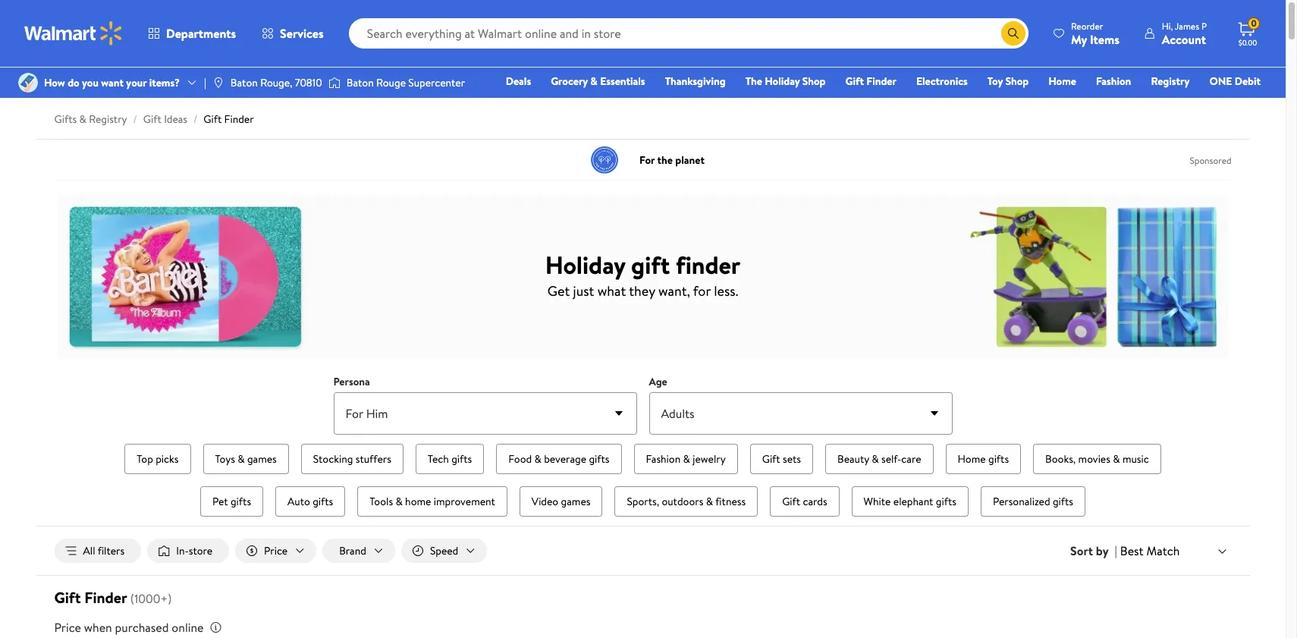 Task type: vqa. For each thing, say whether or not it's contained in the screenshot.
Books, movies & music
yes



Task type: describe. For each thing, give the bounding box(es) containing it.
auto
[[288, 494, 310, 509]]

group containing top picks
[[91, 441, 1195, 520]]

toy
[[988, 74, 1003, 89]]

Walmart Site-Wide search field
[[349, 18, 1029, 49]]

fashion & jewelry button
[[634, 444, 738, 474]]

personalized gifts
[[993, 494, 1074, 509]]

0 $0.00
[[1239, 17, 1257, 48]]

the holiday shop link
[[739, 73, 833, 90]]

gifts for auto gifts
[[313, 494, 333, 509]]

price button
[[235, 539, 316, 563]]

pet gifts button
[[200, 486, 263, 517]]

| inside sort and filter section element
[[1115, 542, 1117, 559]]

& for food & beverage gifts
[[534, 451, 542, 467]]

top
[[137, 451, 153, 467]]

what
[[598, 281, 626, 300]]

books, movies & music
[[1045, 451, 1149, 467]]

gift
[[631, 248, 670, 281]]

 image for baton
[[328, 75, 340, 90]]

beauty & self-care
[[838, 451, 921, 467]]

all
[[83, 543, 95, 558]]

food & beverage gifts list item
[[493, 441, 625, 477]]

gifts & registry link
[[54, 112, 127, 127]]

gift finder (1000+)
[[54, 587, 172, 608]]

food
[[509, 451, 532, 467]]

walmart image
[[24, 21, 123, 46]]

baton rouge, 70810
[[231, 75, 322, 90]]

holiday gift finder get just what they want, for less.
[[545, 248, 741, 300]]

white elephant gifts button
[[852, 486, 969, 517]]

want
[[101, 75, 124, 90]]

thanksgiving
[[665, 74, 726, 89]]

walmart+ link
[[1209, 94, 1268, 111]]

& for gifts & registry / gift ideas / gift finder
[[79, 112, 86, 127]]

gifts
[[54, 112, 77, 127]]

the
[[745, 74, 762, 89]]

filters
[[98, 543, 125, 558]]

books, movies & music button
[[1033, 444, 1161, 474]]

walmart+
[[1216, 95, 1261, 110]]

beauty
[[838, 451, 869, 467]]

in-store
[[176, 543, 212, 558]]

video games button
[[520, 486, 603, 517]]

gift for gift sets
[[762, 451, 780, 467]]

shop inside "the holiday shop" link
[[802, 74, 826, 89]]

0 horizontal spatial |
[[204, 75, 206, 90]]

top picks list item
[[122, 441, 194, 477]]

your
[[126, 75, 147, 90]]

stuffers
[[356, 451, 391, 467]]

& inside books, movies & music "button"
[[1113, 451, 1120, 467]]

gifts right elephant
[[936, 494, 957, 509]]

baton for baton rouge supercenter
[[346, 75, 374, 90]]

stocking stuffers
[[313, 451, 391, 467]]

reorder
[[1071, 19, 1103, 32]]

the holiday shop
[[745, 74, 826, 89]]

fashion & jewelry
[[646, 451, 726, 467]]

tools
[[370, 494, 393, 509]]

holiday gift finder image
[[57, 195, 1229, 359]]

beauty & self-care list item
[[822, 441, 937, 477]]

video games list item
[[517, 483, 606, 520]]

fashion & jewelry list item
[[631, 441, 741, 477]]

do
[[68, 75, 79, 90]]

70810
[[295, 75, 322, 90]]

you
[[82, 75, 99, 90]]

1 / from the left
[[133, 112, 137, 127]]

deals link
[[499, 73, 538, 90]]

gifts inside "list item"
[[589, 451, 610, 467]]

music
[[1123, 451, 1149, 467]]

grocery & essentials
[[551, 74, 645, 89]]

sports,
[[627, 494, 659, 509]]

ideas
[[164, 112, 187, 127]]

gift cards button
[[770, 486, 840, 517]]

items?
[[149, 75, 180, 90]]

electronics link
[[910, 73, 975, 90]]

gift for gift finder
[[846, 74, 864, 89]]

finder for gift finder
[[867, 74, 897, 89]]

elephant
[[894, 494, 933, 509]]

gift sets button
[[750, 444, 813, 474]]

grocery & essentials link
[[544, 73, 652, 90]]

price when purchased online
[[54, 619, 204, 636]]

when
[[84, 619, 112, 636]]

 image for how
[[18, 73, 38, 93]]

fitness
[[715, 494, 746, 509]]

toys
[[215, 451, 235, 467]]

one debit link
[[1203, 73, 1268, 90]]

home
[[405, 494, 431, 509]]

debit
[[1235, 74, 1261, 89]]

white
[[864, 494, 891, 509]]

items
[[1090, 31, 1120, 47]]

& for fashion & jewelry
[[683, 451, 690, 467]]

price for price
[[264, 543, 288, 558]]

match
[[1147, 542, 1180, 559]]

deals
[[506, 74, 531, 89]]

& for tools & home improvement
[[396, 494, 403, 509]]

gift for gift cards
[[782, 494, 800, 509]]

baton for baton rouge, 70810
[[231, 75, 258, 90]]

one
[[1210, 74, 1232, 89]]

thanksgiving link
[[658, 73, 733, 90]]

picks
[[156, 451, 179, 467]]

all filters button
[[54, 539, 141, 563]]

services button
[[249, 15, 337, 52]]

home link
[[1042, 73, 1083, 90]]

Search search field
[[349, 18, 1029, 49]]

beverage
[[544, 451, 586, 467]]

price for price when purchased online
[[54, 619, 81, 636]]

gifts for pet gifts
[[231, 494, 251, 509]]



Task type: locate. For each thing, give the bounding box(es) containing it.
toys & games list item
[[200, 441, 292, 477]]

1 horizontal spatial /
[[193, 112, 197, 127]]

& inside grocery & essentials link
[[590, 74, 598, 89]]

sports, outdoors & fitness button
[[615, 486, 758, 517]]

& left self-
[[872, 451, 879, 467]]

1 horizontal spatial registry
[[1151, 74, 1190, 89]]

0 vertical spatial registry
[[1151, 74, 1190, 89]]

1 vertical spatial holiday
[[545, 248, 625, 281]]

0 vertical spatial games
[[247, 451, 277, 467]]

tools & home improvement button
[[358, 486, 507, 517]]

games right toys
[[247, 451, 277, 467]]

1 vertical spatial games
[[561, 494, 591, 509]]

finder
[[676, 248, 741, 281]]

registry down how do you want your items?
[[89, 112, 127, 127]]

1 vertical spatial fashion
[[646, 451, 681, 467]]

home down my
[[1049, 74, 1076, 89]]

0 horizontal spatial finder
[[84, 587, 127, 608]]

1 baton from the left
[[231, 75, 258, 90]]

sort and filter section element
[[36, 526, 1250, 575]]

gift left ideas
[[143, 112, 161, 127]]

less.
[[714, 281, 738, 300]]

gift cards list item
[[767, 483, 843, 520]]

brand button
[[323, 539, 395, 563]]

cards
[[803, 494, 827, 509]]

finder down baton rouge, 70810
[[224, 112, 254, 127]]

& for grocery & essentials
[[590, 74, 598, 89]]

best
[[1120, 542, 1144, 559]]

1 horizontal spatial holiday
[[765, 74, 800, 89]]

shop
[[802, 74, 826, 89], [1006, 74, 1029, 89]]

personalized
[[993, 494, 1050, 509]]

fashion inside button
[[646, 451, 681, 467]]

home inside home link
[[1049, 74, 1076, 89]]

search icon image
[[1007, 27, 1020, 39]]

books,
[[1045, 451, 1076, 467]]

home right care
[[958, 451, 986, 467]]

1 vertical spatial registry
[[89, 112, 127, 127]]

1 vertical spatial home
[[958, 451, 986, 467]]

in-
[[176, 543, 189, 558]]

 image
[[18, 73, 38, 93], [328, 75, 340, 90]]

0 horizontal spatial  image
[[18, 73, 38, 93]]

& inside food & beverage gifts button
[[534, 451, 542, 467]]

white elephant gifts
[[864, 494, 957, 509]]

0 vertical spatial finder
[[867, 74, 897, 89]]

0 horizontal spatial shop
[[802, 74, 826, 89]]

gifts up personalized
[[988, 451, 1009, 467]]

finder inside gift finder link
[[867, 74, 897, 89]]

how
[[44, 75, 65, 90]]

0 horizontal spatial home
[[958, 451, 986, 467]]

one debit walmart+
[[1210, 74, 1261, 110]]

home gifts button
[[946, 444, 1021, 474]]

shop inside "toy shop" link
[[1006, 74, 1029, 89]]

& inside 'beauty & self-care' button
[[872, 451, 879, 467]]

1 horizontal spatial home
[[1049, 74, 1076, 89]]

| right items?
[[204, 75, 206, 90]]

for
[[693, 281, 711, 300]]

1 horizontal spatial price
[[264, 543, 288, 558]]

& for toys & games
[[238, 451, 245, 467]]

shop left the gift finder
[[802, 74, 826, 89]]

0 horizontal spatial baton
[[231, 75, 258, 90]]

shop right toy at right top
[[1006, 74, 1029, 89]]

they
[[629, 281, 655, 300]]

& right grocery
[[590, 74, 598, 89]]

home for home gifts
[[958, 451, 986, 467]]

1 vertical spatial gift finder link
[[204, 112, 254, 127]]

baton left rouge,
[[231, 75, 258, 90]]

home for home
[[1049, 74, 1076, 89]]

1 horizontal spatial finder
[[224, 112, 254, 127]]

0 vertical spatial fashion
[[1096, 74, 1131, 89]]

jewelry
[[693, 451, 726, 467]]

hi, james p account
[[1162, 19, 1207, 47]]

outdoors
[[662, 494, 704, 509]]

age
[[649, 374, 667, 389]]

& inside fashion & jewelry button
[[683, 451, 690, 467]]

1 horizontal spatial gift finder link
[[839, 73, 903, 90]]

& left music
[[1113, 451, 1120, 467]]

0 horizontal spatial registry
[[89, 112, 127, 127]]

1 horizontal spatial  image
[[328, 75, 340, 90]]

tech gifts list item
[[413, 441, 487, 477]]

& right gifts
[[79, 112, 86, 127]]

gift left sets on the right of page
[[762, 451, 780, 467]]

home gifts list item
[[943, 441, 1024, 477]]

sports, outdoors & fitness list item
[[612, 483, 761, 520]]

james
[[1175, 19, 1199, 32]]

improvement
[[434, 494, 495, 509]]

1 vertical spatial finder
[[224, 112, 254, 127]]

sets
[[783, 451, 801, 467]]

fashion left jewelry
[[646, 451, 681, 467]]

stocking stuffers list item
[[298, 441, 407, 477]]

1 horizontal spatial games
[[561, 494, 591, 509]]

gift cards
[[782, 494, 827, 509]]

0 vertical spatial home
[[1049, 74, 1076, 89]]

rouge,
[[260, 75, 292, 90]]

store
[[189, 543, 212, 558]]

& right 'food'
[[534, 451, 542, 467]]

white elephant gifts list item
[[849, 483, 972, 520]]

gifts right tech
[[452, 451, 472, 467]]

p
[[1202, 19, 1207, 32]]

finder
[[867, 74, 897, 89], [224, 112, 254, 127], [84, 587, 127, 608]]

gifts for home gifts
[[988, 451, 1009, 467]]

& inside "sports, outdoors & fitness" button
[[706, 494, 713, 509]]

baton rouge supercenter
[[346, 75, 465, 90]]

1 vertical spatial |
[[1115, 542, 1117, 559]]

legal information image
[[210, 621, 222, 634]]

(1000+)
[[130, 590, 172, 607]]

gift down all filters 'button'
[[54, 587, 81, 608]]

how do you want your items?
[[44, 75, 180, 90]]

speed
[[430, 543, 458, 558]]

top picks
[[137, 451, 179, 467]]

price left the when
[[54, 619, 81, 636]]

tools & home improvement list item
[[354, 483, 510, 520]]

auto gifts
[[288, 494, 333, 509]]

grocery
[[551, 74, 588, 89]]

persona
[[333, 374, 370, 389]]

gift ideas link
[[143, 112, 187, 127]]

just
[[573, 281, 594, 300]]

finder up the when
[[84, 587, 127, 608]]

gift for gift finder (1000+)
[[54, 587, 81, 608]]

2 shop from the left
[[1006, 74, 1029, 89]]

registry down account
[[1151, 74, 1190, 89]]

games right video
[[561, 494, 591, 509]]

 image left how
[[18, 73, 38, 93]]

auto gifts button
[[275, 486, 345, 517]]

0 horizontal spatial gift finder link
[[204, 112, 254, 127]]

sort by |
[[1071, 542, 1117, 559]]

gift right the holiday shop
[[846, 74, 864, 89]]

gifts right beverage
[[589, 451, 610, 467]]

stocking
[[313, 451, 353, 467]]

gift sets list item
[[747, 441, 816, 477]]

/ right ideas
[[193, 112, 197, 127]]

price down the auto at bottom
[[264, 543, 288, 558]]

price
[[264, 543, 288, 558], [54, 619, 81, 636]]

brand
[[339, 543, 366, 558]]

books, movies & music list item
[[1030, 441, 1164, 477]]

1 horizontal spatial baton
[[346, 75, 374, 90]]

0 horizontal spatial games
[[247, 451, 277, 467]]

gift finder link left electronics link
[[839, 73, 903, 90]]

0 vertical spatial |
[[204, 75, 206, 90]]

toy shop link
[[981, 73, 1036, 90]]

group
[[91, 441, 1195, 520]]

1 vertical spatial price
[[54, 619, 81, 636]]

pet gifts list item
[[197, 483, 266, 520]]

home inside the home gifts "button"
[[958, 451, 986, 467]]

price inside price dropdown button
[[264, 543, 288, 558]]

gifts for personalized gifts
[[1053, 494, 1074, 509]]

departments
[[166, 25, 236, 42]]

& inside tools & home improvement 'button'
[[396, 494, 403, 509]]

food & beverage gifts button
[[496, 444, 622, 474]]

want,
[[659, 281, 690, 300]]

gift inside "list item"
[[782, 494, 800, 509]]

2 / from the left
[[193, 112, 197, 127]]

& right toys
[[238, 451, 245, 467]]

0 vertical spatial gift finder link
[[839, 73, 903, 90]]

& left fitness
[[706, 494, 713, 509]]

electronics
[[916, 74, 968, 89]]

beauty & self-care button
[[825, 444, 934, 474]]

essentials
[[600, 74, 645, 89]]

online
[[172, 619, 204, 636]]

0 vertical spatial holiday
[[765, 74, 800, 89]]

gifts inside "button"
[[988, 451, 1009, 467]]

games
[[247, 451, 277, 467], [561, 494, 591, 509]]

top picks button
[[125, 444, 191, 474]]

get
[[548, 281, 570, 300]]

/ left gift ideas link
[[133, 112, 137, 127]]

gift left 'cards'
[[782, 494, 800, 509]]

sponsored
[[1190, 154, 1232, 167]]

gifts right the auto at bottom
[[313, 494, 333, 509]]

1 horizontal spatial fashion
[[1096, 74, 1131, 89]]

tech gifts
[[428, 451, 472, 467]]

0 horizontal spatial /
[[133, 112, 137, 127]]

baton left rouge
[[346, 75, 374, 90]]

toys & games
[[215, 451, 277, 467]]

gift finder link right ideas
[[204, 112, 254, 127]]

rouge
[[376, 75, 406, 90]]

toys & games button
[[203, 444, 289, 474]]

2 horizontal spatial finder
[[867, 74, 897, 89]]

by
[[1096, 542, 1109, 559]]

 image right 70810
[[328, 75, 340, 90]]

video
[[532, 494, 559, 509]]

holiday inside holiday gift finder get just what they want, for less.
[[545, 248, 625, 281]]

2 vertical spatial finder
[[84, 587, 127, 608]]

in-store button
[[147, 539, 229, 563]]

gift
[[846, 74, 864, 89], [143, 112, 161, 127], [204, 112, 222, 127], [762, 451, 780, 467], [782, 494, 800, 509], [54, 587, 81, 608]]

finder left electronics link
[[867, 74, 897, 89]]

0
[[1251, 17, 1257, 30]]

0 horizontal spatial holiday
[[545, 248, 625, 281]]

fashion for fashion & jewelry
[[646, 451, 681, 467]]

& left jewelry
[[683, 451, 690, 467]]

& right tools at the bottom left of page
[[396, 494, 403, 509]]

| right by
[[1115, 542, 1117, 559]]

1 horizontal spatial shop
[[1006, 74, 1029, 89]]

gifts right pet
[[231, 494, 251, 509]]

0 vertical spatial price
[[264, 543, 288, 558]]

$0.00
[[1239, 37, 1257, 48]]

gifts right personalized
[[1053, 494, 1074, 509]]

baton
[[231, 75, 258, 90], [346, 75, 374, 90]]

gift right ideas
[[204, 112, 222, 127]]

finder for gift finder (1000+)
[[84, 587, 127, 608]]

tools & home improvement
[[370, 494, 495, 509]]

account
[[1162, 31, 1206, 47]]

1 shop from the left
[[802, 74, 826, 89]]

gifts inside list item
[[452, 451, 472, 467]]

sports, outdoors & fitness
[[627, 494, 746, 509]]

auto gifts list item
[[272, 483, 348, 520]]

self-
[[882, 451, 902, 467]]

0 horizontal spatial price
[[54, 619, 81, 636]]

personalized gifts list item
[[978, 483, 1089, 520]]

hi,
[[1162, 19, 1173, 32]]

fashion for fashion
[[1096, 74, 1131, 89]]

gift inside list item
[[762, 451, 780, 467]]

gift finder
[[846, 74, 897, 89]]

services
[[280, 25, 324, 42]]

0 horizontal spatial fashion
[[646, 451, 681, 467]]

 image
[[212, 77, 224, 89]]

fashion
[[1096, 74, 1131, 89], [646, 451, 681, 467]]

2 baton from the left
[[346, 75, 374, 90]]

1 horizontal spatial |
[[1115, 542, 1117, 559]]

& for beauty & self-care
[[872, 451, 879, 467]]

all filters
[[83, 543, 125, 558]]

gifts for tech gifts
[[452, 451, 472, 467]]

fashion down items
[[1096, 74, 1131, 89]]

& inside toys & games button
[[238, 451, 245, 467]]



